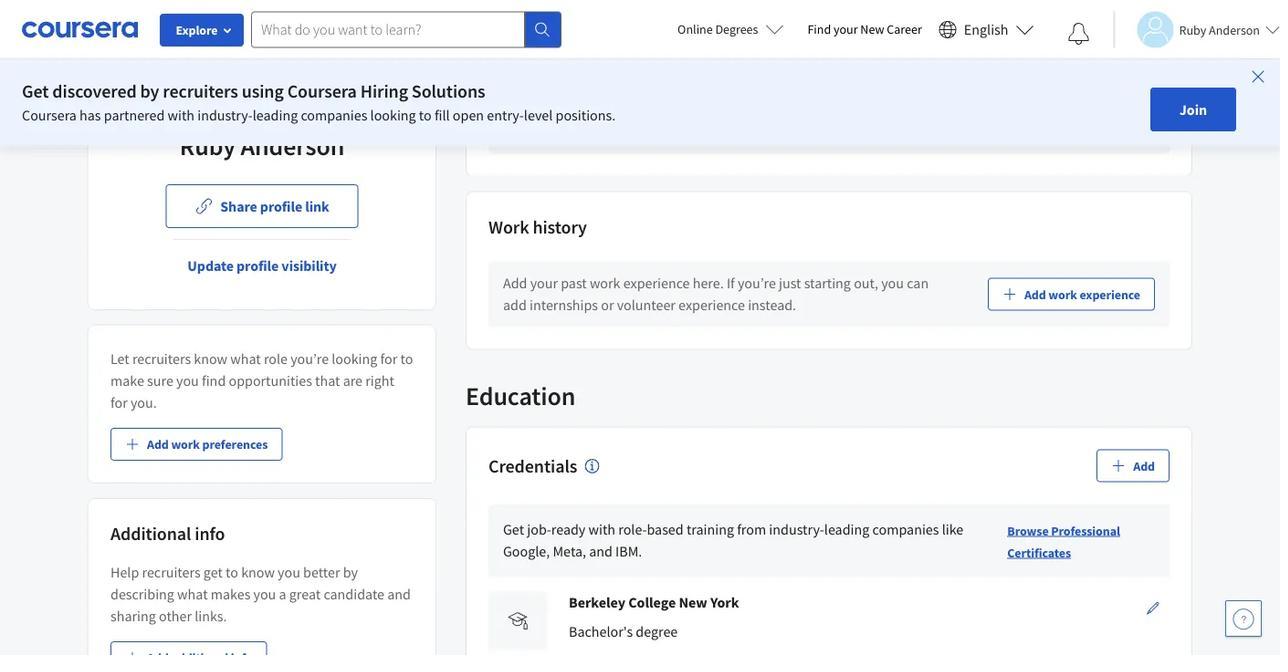 Task type: locate. For each thing, give the bounding box(es) containing it.
you're
[[738, 275, 776, 293], [291, 350, 329, 368]]

new left career
[[860, 21, 884, 37]]

you.
[[131, 394, 157, 412]]

companies left 'like'
[[872, 521, 939, 539]]

add inside button
[[1024, 286, 1046, 303]]

with left the role-
[[589, 521, 615, 539]]

1 vertical spatial know
[[241, 563, 275, 582]]

0 vertical spatial leading
[[253, 106, 298, 124]]

0 horizontal spatial new
[[679, 594, 707, 612]]

2 horizontal spatial and
[[857, 101, 881, 119]]

0 horizontal spatial work
[[171, 436, 200, 453]]

get up "google,"
[[503, 521, 524, 539]]

by up candidate
[[343, 563, 358, 582]]

2 vertical spatial and
[[387, 585, 411, 604]]

0 vertical spatial with
[[168, 106, 195, 124]]

0 vertical spatial what
[[230, 350, 261, 368]]

you left can
[[881, 275, 904, 293]]

1 vertical spatial recruiters
[[132, 350, 191, 368]]

1 horizontal spatial companies
[[872, 521, 939, 539]]

explore button
[[160, 14, 244, 47]]

companies
[[301, 106, 367, 124], [872, 521, 939, 539]]

1 vertical spatial leading
[[824, 521, 870, 539]]

know up makes
[[241, 563, 275, 582]]

for down make
[[110, 394, 128, 412]]

what up other at the left of page
[[177, 585, 208, 604]]

open
[[453, 106, 484, 124]]

with inside get discovered by recruiters using coursera hiring solutions coursera has partnered with industry-leading companies looking to fill open entry-level positions.
[[168, 106, 195, 124]]

0 horizontal spatial ruby
[[180, 130, 235, 162]]

what left role
[[230, 350, 261, 368]]

for
[[380, 350, 397, 368], [110, 394, 128, 412]]

1 horizontal spatial anderson
[[1209, 21, 1260, 38]]

by up partnered
[[140, 80, 159, 103]]

ruby anderson down using
[[180, 130, 345, 162]]

looking up are at the bottom of page
[[332, 350, 377, 368]]

1 horizontal spatial work
[[590, 275, 620, 293]]

get inside get job-ready with role-based training from industry-leading companies like google, meta, and ibm.
[[503, 521, 524, 539]]

add inside "button"
[[147, 436, 169, 453]]

meta,
[[553, 543, 586, 561]]

get discovered by recruiters using coursera hiring solutions coursera has partnered with industry-leading companies looking to fill open entry-level positions.
[[22, 80, 616, 124]]

0 vertical spatial your
[[834, 21, 858, 37]]

1 vertical spatial companies
[[872, 521, 939, 539]]

browse up the certificates
[[1007, 523, 1049, 539]]

industry-
[[197, 106, 253, 124], [769, 521, 824, 539]]

job-
[[527, 521, 551, 539]]

0 vertical spatial ruby anderson
[[1179, 21, 1260, 38]]

1 horizontal spatial industry-
[[769, 521, 824, 539]]

anderson up join button
[[1209, 21, 1260, 38]]

work for add work preferences
[[171, 436, 200, 453]]

ruby
[[1179, 21, 1206, 38], [180, 130, 235, 162]]

ruby anderson inside "popup button"
[[1179, 21, 1260, 38]]

add inside "button"
[[1133, 458, 1155, 475]]

get left discovered
[[22, 80, 49, 103]]

0 horizontal spatial coursera
[[22, 106, 77, 124]]

1 vertical spatial looking
[[332, 350, 377, 368]]

projects
[[530, 101, 579, 119]]

edit details for bachelor's degree  in majorname at berkeley college new york. image
[[1146, 601, 1161, 616]]

with right partnered
[[168, 106, 195, 124]]

you inside let recruiters know what role you're looking for to make sure you find opportunities that are right for you.
[[176, 372, 199, 390]]

looking down hiring
[[370, 106, 416, 124]]

1 vertical spatial by
[[343, 563, 358, 582]]

discovered
[[52, 80, 137, 103]]

your right find
[[834, 21, 858, 37]]

1 horizontal spatial browse
[[1059, 102, 1100, 118]]

0 horizontal spatial know
[[194, 350, 227, 368]]

internships
[[530, 297, 598, 315]]

projects up "entry-"
[[489, 20, 552, 42]]

1 vertical spatial browse
[[1007, 523, 1049, 539]]

and inside get job-ready with role-based training from industry-leading companies like google, meta, and ibm.
[[589, 543, 613, 561]]

0 horizontal spatial what
[[177, 585, 208, 604]]

0 horizontal spatial your
[[530, 275, 558, 293]]

0 horizontal spatial anderson
[[241, 130, 345, 162]]

update profile visibility
[[187, 257, 337, 275]]

get
[[22, 80, 49, 103], [503, 521, 524, 539]]

add inside add your past work experience here. if you're just starting out, you can add internships or volunteer experience instead.
[[503, 275, 527, 293]]

0 horizontal spatial for
[[110, 394, 128, 412]]

experience inside button
[[1080, 286, 1140, 303]]

1 horizontal spatial ruby anderson
[[1179, 21, 1260, 38]]

credentials
[[489, 455, 577, 477]]

you're right if
[[738, 275, 776, 293]]

add inside add projects here to demonstrate your technical expertise and ability to solve real- world problems.
[[503, 101, 527, 119]]

browse professional certificates link
[[1007, 523, 1120, 561]]

2 vertical spatial your
[[530, 275, 558, 293]]

1 vertical spatial for
[[110, 394, 128, 412]]

and
[[857, 101, 881, 119], [589, 543, 613, 561], [387, 585, 411, 604]]

recruiters
[[163, 80, 238, 103], [132, 350, 191, 368], [142, 563, 201, 582]]

0 horizontal spatial you're
[[291, 350, 329, 368]]

college
[[628, 594, 676, 612]]

your for career
[[834, 21, 858, 37]]

None search field
[[251, 11, 562, 48]]

for up right
[[380, 350, 397, 368]]

1 vertical spatial industry-
[[769, 521, 824, 539]]

share profile link button
[[166, 184, 359, 228]]

industry- right "from"
[[769, 521, 824, 539]]

recruiters inside let recruiters know what role you're looking for to make sure you find opportunities that are right for you.
[[132, 350, 191, 368]]

candidate
[[324, 585, 384, 604]]

get inside get discovered by recruiters using coursera hiring solutions coursera has partnered with industry-leading companies looking to fill open entry-level positions.
[[22, 80, 49, 103]]

what
[[230, 350, 261, 368], [177, 585, 208, 604]]

1 horizontal spatial leading
[[824, 521, 870, 539]]

preferences
[[202, 436, 268, 453]]

1 horizontal spatial by
[[343, 563, 358, 582]]

and left ibm.
[[589, 543, 613, 561]]

1 vertical spatial get
[[503, 521, 524, 539]]

your left technical
[[709, 101, 737, 119]]

1 horizontal spatial you're
[[738, 275, 776, 293]]

add work experience
[[1024, 286, 1140, 303]]

to
[[613, 101, 625, 119], [925, 101, 937, 119], [419, 106, 432, 124], [400, 350, 413, 368], [226, 563, 238, 582]]

your inside add your past work experience here. if you're just starting out, you can add internships or volunteer experience instead.
[[530, 275, 558, 293]]

0 horizontal spatial and
[[387, 585, 411, 604]]

browse inside browse professional certificates
[[1007, 523, 1049, 539]]

new left york on the right bottom of the page
[[679, 594, 707, 612]]

0 vertical spatial recruiters
[[163, 80, 238, 103]]

add for add projects here to demonstrate your technical expertise and ability to solve real- world problems.
[[503, 101, 527, 119]]

0 horizontal spatial by
[[140, 80, 159, 103]]

english
[[964, 21, 1009, 39]]

recruiters down explore dropdown button
[[163, 80, 238, 103]]

add for add your past work experience here. if you're just starting out, you can add internships or volunteer experience instead.
[[503, 275, 527, 293]]

looking
[[370, 106, 416, 124], [332, 350, 377, 368]]

1 horizontal spatial what
[[230, 350, 261, 368]]

0 vertical spatial by
[[140, 80, 159, 103]]

by inside get discovered by recruiters using coursera hiring solutions coursera has partnered with industry-leading companies looking to fill open entry-level positions.
[[140, 80, 159, 103]]

1 vertical spatial and
[[589, 543, 613, 561]]

0 vertical spatial profile
[[260, 197, 302, 215]]

by inside help recruiters get to know you better by describing what makes you a great candidate and sharing other links.
[[343, 563, 358, 582]]

entry-
[[487, 106, 524, 124]]

you inside add your past work experience here. if you're just starting out, you can add internships or volunteer experience instead.
[[881, 275, 904, 293]]

1 horizontal spatial coursera
[[287, 80, 357, 103]]

your up internships at the top of the page
[[530, 275, 558, 293]]

0 vertical spatial browse
[[1059, 102, 1100, 118]]

add
[[503, 297, 527, 315]]

0 vertical spatial for
[[380, 350, 397, 368]]

0 vertical spatial industry-
[[197, 106, 253, 124]]

like
[[942, 521, 964, 539]]

demonstrate
[[628, 101, 706, 119]]

0 vertical spatial know
[[194, 350, 227, 368]]

profile for update
[[237, 257, 279, 275]]

add work preferences button
[[110, 428, 282, 461]]

0 vertical spatial companies
[[301, 106, 367, 124]]

0 vertical spatial anderson
[[1209, 21, 1260, 38]]

you left a
[[253, 585, 276, 604]]

anderson
[[1209, 21, 1260, 38], [241, 130, 345, 162]]

1 horizontal spatial new
[[860, 21, 884, 37]]

experience
[[623, 275, 690, 293], [1080, 286, 1140, 303], [679, 297, 745, 315]]

projects inside button
[[1102, 102, 1148, 118]]

1 vertical spatial projects
[[1102, 102, 1148, 118]]

with
[[168, 106, 195, 124], [589, 521, 615, 539]]

find your new career link
[[798, 18, 931, 41]]

your inside add projects here to demonstrate your technical expertise and ability to solve real- world problems.
[[709, 101, 737, 119]]

just
[[779, 275, 801, 293]]

0 horizontal spatial with
[[168, 106, 195, 124]]

browse for browse projects
[[1059, 102, 1100, 118]]

solve
[[940, 101, 972, 119]]

browse inside browse projects button
[[1059, 102, 1100, 118]]

0 vertical spatial ruby
[[1179, 21, 1206, 38]]

1 horizontal spatial with
[[589, 521, 615, 539]]

you're inside let recruiters know what role you're looking for to make sure you find opportunities that are right for you.
[[291, 350, 329, 368]]

ruby anderson up join button
[[1179, 21, 1260, 38]]

1 horizontal spatial get
[[503, 521, 524, 539]]

2 horizontal spatial work
[[1049, 286, 1077, 303]]

partnered
[[104, 106, 165, 124]]

0 vertical spatial you're
[[738, 275, 776, 293]]

information about credentials section image
[[585, 459, 599, 474]]

browse
[[1059, 102, 1100, 118], [1007, 523, 1049, 539]]

know up find
[[194, 350, 227, 368]]

ability
[[884, 101, 922, 119]]

you left find
[[176, 372, 199, 390]]

online degrees button
[[663, 9, 798, 49]]

join button
[[1150, 88, 1236, 131]]

to inside get discovered by recruiters using coursera hiring solutions coursera has partnered with industry-leading companies looking to fill open entry-level positions.
[[419, 106, 432, 124]]

profile
[[260, 197, 302, 215], [237, 257, 279, 275]]

0 horizontal spatial companies
[[301, 106, 367, 124]]

recruiters up sure
[[132, 350, 191, 368]]

anderson down get discovered by recruiters using coursera hiring solutions coursera has partnered with industry-leading companies looking to fill open entry-level positions.
[[241, 130, 345, 162]]

0 vertical spatial looking
[[370, 106, 416, 124]]

2 vertical spatial recruiters
[[142, 563, 201, 582]]

industry- inside get discovered by recruiters using coursera hiring solutions coursera has partnered with industry-leading companies looking to fill open entry-level positions.
[[197, 106, 253, 124]]

companies down hiring
[[301, 106, 367, 124]]

role-
[[618, 521, 647, 539]]

1 horizontal spatial know
[[241, 563, 275, 582]]

ruby up join button
[[1179, 21, 1206, 38]]

recruiters up describing
[[142, 563, 201, 582]]

industry- down using
[[197, 106, 253, 124]]

work inside add your past work experience here. if you're just starting out, you can add internships or volunteer experience instead.
[[590, 275, 620, 293]]

let recruiters know what role you're looking for to make sure you find opportunities that are right for you.
[[110, 350, 413, 412]]

world
[[503, 123, 538, 141]]

projects left the join at the right of the page
[[1102, 102, 1148, 118]]

0 vertical spatial projects
[[489, 20, 552, 42]]

0 vertical spatial get
[[22, 80, 49, 103]]

1 vertical spatial new
[[679, 594, 707, 612]]

1 horizontal spatial ruby
[[1179, 21, 1206, 38]]

know inside help recruiters get to know you better by describing what makes you a great candidate and sharing other links.
[[241, 563, 275, 582]]

profile left link
[[260, 197, 302, 215]]

ruby up share
[[180, 130, 235, 162]]

1 horizontal spatial and
[[589, 543, 613, 561]]

and inside help recruiters get to know you better by describing what makes you a great candidate and sharing other links.
[[387, 585, 411, 604]]

know
[[194, 350, 227, 368], [241, 563, 275, 582]]

0 vertical spatial new
[[860, 21, 884, 37]]

to inside help recruiters get to know you better by describing what makes you a great candidate and sharing other links.
[[226, 563, 238, 582]]

additional
[[110, 523, 191, 546]]

based
[[647, 521, 684, 539]]

0 horizontal spatial projects
[[489, 20, 552, 42]]

new for career
[[860, 21, 884, 37]]

1 horizontal spatial your
[[709, 101, 737, 119]]

1 vertical spatial with
[[589, 521, 615, 539]]

recruiters for get
[[142, 563, 201, 582]]

add work experience button
[[988, 278, 1155, 311]]

update profile visibility button
[[173, 244, 351, 288]]

work inside add work experience button
[[1049, 286, 1077, 303]]

coursera right using
[[287, 80, 357, 103]]

1 horizontal spatial projects
[[1102, 102, 1148, 118]]

coursera left has
[[22, 106, 77, 124]]

work inside add work preferences "button"
[[171, 436, 200, 453]]

recruiters inside help recruiters get to know you better by describing what makes you a great candidate and sharing other links.
[[142, 563, 201, 582]]

and right candidate
[[387, 585, 411, 604]]

degrees
[[715, 21, 758, 37]]

2 horizontal spatial your
[[834, 21, 858, 37]]

profile right update
[[237, 257, 279, 275]]

browse projects button
[[1051, 94, 1155, 127]]

1 vertical spatial you're
[[291, 350, 329, 368]]

0 horizontal spatial browse
[[1007, 523, 1049, 539]]

0 horizontal spatial get
[[22, 80, 49, 103]]

technical
[[740, 101, 796, 119]]

1 vertical spatial what
[[177, 585, 208, 604]]

1 vertical spatial profile
[[237, 257, 279, 275]]

browse down the show notifications image
[[1059, 102, 1100, 118]]

and left the ability
[[857, 101, 881, 119]]

projects
[[489, 20, 552, 42], [1102, 102, 1148, 118]]

looking inside get discovered by recruiters using coursera hiring solutions coursera has partnered with industry-leading companies looking to fill open entry-level positions.
[[370, 106, 416, 124]]

1 vertical spatial your
[[709, 101, 737, 119]]

you're up that
[[291, 350, 329, 368]]

right
[[365, 372, 394, 390]]

0 horizontal spatial industry-
[[197, 106, 253, 124]]

recruiters inside get discovered by recruiters using coursera hiring solutions coursera has partnered with industry-leading companies looking to fill open entry-level positions.
[[163, 80, 238, 103]]

english button
[[931, 0, 1041, 59]]

0 vertical spatial and
[[857, 101, 881, 119]]

0 horizontal spatial leading
[[253, 106, 298, 124]]

coursera image
[[22, 15, 138, 44]]

show notifications image
[[1068, 23, 1090, 45]]

1 vertical spatial ruby anderson
[[180, 130, 345, 162]]

profile for share
[[260, 197, 302, 215]]

leading
[[253, 106, 298, 124], [824, 521, 870, 539]]

by
[[140, 80, 159, 103], [343, 563, 358, 582]]

1 vertical spatial coursera
[[22, 106, 77, 124]]



Task type: vqa. For each thing, say whether or not it's contained in the screenshot.
Will
no



Task type: describe. For each thing, give the bounding box(es) containing it.
find
[[202, 372, 226, 390]]

past
[[561, 275, 587, 293]]

can
[[907, 275, 929, 293]]

1 horizontal spatial for
[[380, 350, 397, 368]]

join
[[1180, 100, 1207, 119]]

professional
[[1051, 523, 1120, 539]]

links.
[[195, 607, 227, 625]]

what inside let recruiters know what role you're looking for to make sure you find opportunities that are right for you.
[[230, 350, 261, 368]]

browse professional certificates
[[1007, 523, 1120, 561]]

opportunities
[[229, 372, 312, 390]]

anderson inside "popup button"
[[1209, 21, 1260, 38]]

looking inside let recruiters know what role you're looking for to make sure you find opportunities that are right for you.
[[332, 350, 377, 368]]

level
[[524, 106, 553, 124]]

companies inside get discovered by recruiters using coursera hiring solutions coursera has partnered with industry-leading companies looking to fill open entry-level positions.
[[301, 106, 367, 124]]

find
[[808, 21, 831, 37]]

degree
[[636, 623, 678, 642]]

add for add work preferences
[[147, 436, 169, 453]]

you for a
[[253, 585, 276, 604]]

r
[[250, 45, 274, 95]]

you up a
[[278, 563, 300, 582]]

great
[[289, 585, 321, 604]]

bachelor's degree
[[569, 623, 678, 642]]

you for find
[[176, 372, 199, 390]]

ibm.
[[616, 543, 642, 561]]

sharing
[[110, 607, 156, 625]]

additional info
[[110, 523, 225, 546]]

are
[[343, 372, 363, 390]]

describing
[[110, 585, 174, 604]]

leading inside get discovered by recruiters using coursera hiring solutions coursera has partnered with industry-leading companies looking to fill open entry-level positions.
[[253, 106, 298, 124]]

browse for browse professional certificates
[[1007, 523, 1049, 539]]

online degrees
[[678, 21, 758, 37]]

role
[[264, 350, 288, 368]]

you're inside add your past work experience here. if you're just starting out, you can add internships or volunteer experience instead.
[[738, 275, 776, 293]]

starting
[[804, 275, 851, 293]]

update
[[187, 257, 234, 275]]

career
[[887, 21, 922, 37]]

online
[[678, 21, 713, 37]]

help recruiters get to know you better by describing what makes you a great candidate and sharing other links.
[[110, 563, 411, 625]]

out,
[[854, 275, 878, 293]]

to inside let recruiters know what role you're looking for to make sure you find opportunities that are right for you.
[[400, 350, 413, 368]]

fill
[[435, 106, 450, 124]]

help center image
[[1233, 608, 1255, 630]]

problems.
[[541, 123, 603, 141]]

training
[[687, 521, 734, 539]]

google,
[[503, 543, 550, 561]]

volunteer
[[617, 297, 676, 315]]

make
[[110, 372, 144, 390]]

work for add work experience
[[1049, 286, 1077, 303]]

visibility
[[282, 257, 337, 275]]

here
[[582, 101, 610, 119]]

explore
[[176, 22, 218, 38]]

berkeley college new york
[[569, 594, 739, 612]]

get for discovered
[[22, 80, 49, 103]]

add button
[[1097, 450, 1170, 483]]

find your new career
[[808, 21, 922, 37]]

1 vertical spatial anderson
[[241, 130, 345, 162]]

expertise
[[798, 101, 854, 119]]

recruiters for know
[[132, 350, 191, 368]]

ruby inside "popup button"
[[1179, 21, 1206, 38]]

here.
[[693, 275, 724, 293]]

help
[[110, 563, 139, 582]]

info
[[195, 523, 225, 546]]

makes
[[211, 585, 251, 604]]

bachelor's
[[569, 623, 633, 642]]

real-
[[975, 101, 1003, 119]]

or
[[601, 297, 614, 315]]

share
[[220, 197, 257, 215]]

get job-ready with role-based training from industry-leading companies like google, meta, and ibm.
[[503, 521, 964, 561]]

what inside help recruiters get to know you better by describing what makes you a great candidate and sharing other links.
[[177, 585, 208, 604]]

new for york
[[679, 594, 707, 612]]

browse projects
[[1059, 102, 1148, 118]]

ruby anderson button
[[1114, 11, 1280, 48]]

you for can
[[881, 275, 904, 293]]

hiring
[[360, 80, 408, 103]]

has
[[80, 106, 101, 124]]

know inside let recruiters know what role you're looking for to make sure you find opportunities that are right for you.
[[194, 350, 227, 368]]

industry- inside get job-ready with role-based training from industry-leading companies like google, meta, and ibm.
[[769, 521, 824, 539]]

solutions
[[412, 80, 485, 103]]

education
[[466, 380, 576, 412]]

with inside get job-ready with role-based training from industry-leading companies like google, meta, and ibm.
[[589, 521, 615, 539]]

positions.
[[556, 106, 616, 124]]

using
[[242, 80, 284, 103]]

What do you want to learn? text field
[[251, 11, 525, 48]]

berkeley
[[569, 594, 626, 612]]

and inside add projects here to demonstrate your technical expertise and ability to solve real- world problems.
[[857, 101, 881, 119]]

0 horizontal spatial ruby anderson
[[180, 130, 345, 162]]

add your past work experience here. if you're just starting out, you can add internships or volunteer experience instead.
[[503, 275, 929, 315]]

history
[[533, 216, 587, 239]]

add projects here to demonstrate your technical expertise and ability to solve real- world problems.
[[503, 101, 1003, 141]]

get
[[203, 563, 223, 582]]

get for job-
[[503, 521, 524, 539]]

let
[[110, 350, 129, 368]]

instead.
[[748, 297, 796, 315]]

work history
[[489, 216, 587, 239]]

add for add work experience
[[1024, 286, 1046, 303]]

add work preferences
[[147, 436, 268, 453]]

share profile link
[[220, 197, 329, 215]]

r button
[[203, 11, 321, 130]]

york
[[710, 594, 739, 612]]

your for work
[[530, 275, 558, 293]]

1 vertical spatial ruby
[[180, 130, 235, 162]]

from
[[737, 521, 766, 539]]

certificates
[[1007, 545, 1071, 561]]

0 vertical spatial coursera
[[287, 80, 357, 103]]

link
[[305, 197, 329, 215]]

leading inside get job-ready with role-based training from industry-leading companies like google, meta, and ibm.
[[824, 521, 870, 539]]

companies inside get job-ready with role-based training from industry-leading companies like google, meta, and ibm.
[[872, 521, 939, 539]]



